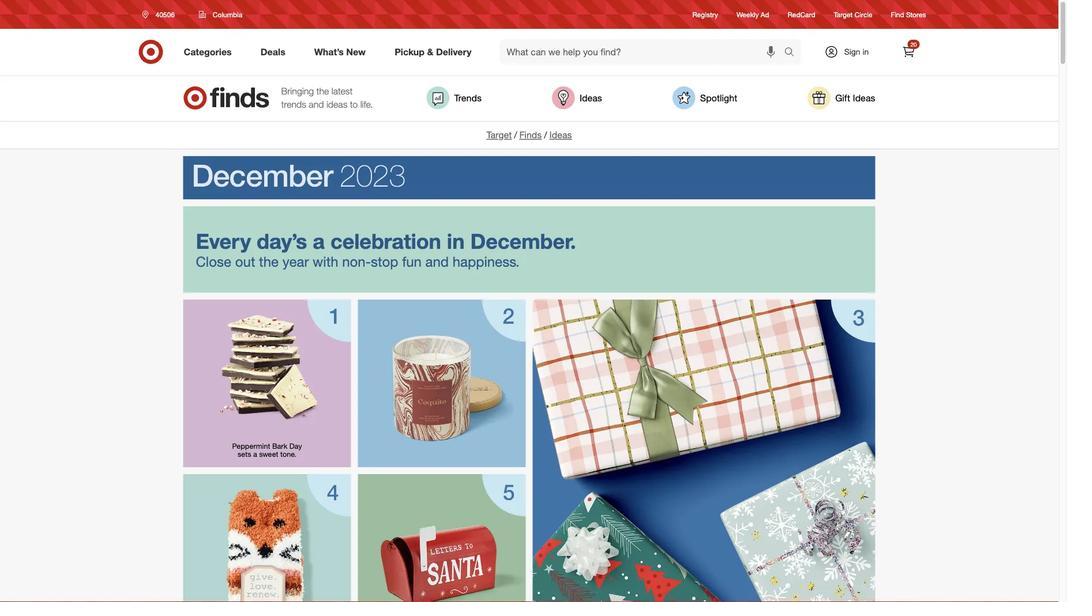 Task type: describe. For each thing, give the bounding box(es) containing it.
day
[[289, 442, 302, 451]]

a inside the peppermint bark day sets a sweet tone.
[[253, 450, 257, 459]]

sign in link
[[815, 39, 887, 65]]

stores
[[906, 10, 926, 19]]

weekly ad
[[737, 10, 769, 19]]

20 link
[[896, 39, 922, 65]]

trends
[[281, 99, 306, 110]]

target circle
[[834, 10, 873, 19]]

peppermint bark day sets a sweet tone.
[[232, 442, 304, 459]]

target finds image
[[183, 87, 270, 110]]

out
[[235, 253, 255, 270]]

target for target / finds / ideas
[[487, 130, 512, 141]]

find stores
[[891, 10, 926, 19]]

new
[[346, 46, 366, 57]]

search
[[779, 47, 807, 59]]

gift ideas
[[835, 92, 875, 104]]

pickup
[[395, 46, 425, 57]]

columbia
[[213, 10, 242, 19]]

the inside the every day's a celebration in december. close out the year with non-stop fun and happiness.
[[259, 253, 279, 270]]

latest
[[332, 86, 353, 97]]

every
[[196, 229, 251, 254]]

to
[[350, 99, 358, 110]]

spotlight link
[[673, 87, 737, 110]]

What can we help you find? suggestions appear below search field
[[500, 39, 787, 65]]

finds link
[[520, 130, 542, 141]]

registry link
[[693, 9, 718, 19]]

search button
[[779, 39, 807, 67]]

day's
[[257, 229, 307, 254]]

target circle link
[[834, 9, 873, 19]]

20
[[911, 41, 917, 48]]

0 horizontal spatial ideas
[[550, 130, 572, 141]]

every day's a celebration in december. close out the year with non-stop fun and happiness.
[[196, 229, 576, 270]]

target link
[[487, 130, 512, 141]]

2 / from the left
[[544, 130, 547, 141]]

registry
[[693, 10, 718, 19]]

bark
[[272, 442, 287, 451]]

circle
[[855, 10, 873, 19]]

pickup & delivery link
[[385, 39, 486, 65]]

target for target circle
[[834, 10, 853, 19]]

peppermint
[[232, 442, 270, 451]]

fun
[[402, 253, 422, 270]]

0 vertical spatial in
[[863, 47, 869, 57]]

ideas
[[326, 99, 348, 110]]

ideas inside ideas link
[[580, 92, 602, 104]]

non-
[[342, 253, 371, 270]]

celebration
[[331, 229, 441, 254]]

close
[[196, 253, 231, 270]]



Task type: vqa. For each thing, say whether or not it's contained in the screenshot.
Weekly
yes



Task type: locate. For each thing, give the bounding box(es) containing it.
the inside "bringing the latest trends and ideas to life."
[[317, 86, 329, 97]]

a
[[313, 229, 325, 254], [253, 450, 257, 459]]

a right year
[[313, 229, 325, 254]]

1 horizontal spatial and
[[426, 253, 449, 270]]

finds
[[520, 130, 542, 141]]

the right out
[[259, 253, 279, 270]]

1 vertical spatial a
[[253, 450, 257, 459]]

pickup & delivery
[[395, 46, 472, 57]]

in inside the every day's a celebration in december. close out the year with non-stop fun and happiness.
[[447, 229, 465, 254]]

0 vertical spatial the
[[317, 86, 329, 97]]

&
[[427, 46, 434, 57]]

weekly
[[737, 10, 759, 19]]

1 vertical spatial target
[[487, 130, 512, 141]]

0 vertical spatial target
[[834, 10, 853, 19]]

a inside the every day's a celebration in december. close out the year with non-stop fun and happiness.
[[313, 229, 325, 254]]

sweet
[[259, 450, 278, 459]]

1 horizontal spatial the
[[317, 86, 329, 97]]

in right fun
[[447, 229, 465, 254]]

deals
[[261, 46, 285, 57]]

deals link
[[251, 39, 300, 65]]

spotlight
[[700, 92, 737, 104]]

life.
[[360, 99, 373, 110]]

sign in
[[844, 47, 869, 57]]

in
[[863, 47, 869, 57], [447, 229, 465, 254]]

40506
[[155, 10, 175, 19]]

0 horizontal spatial the
[[259, 253, 279, 270]]

sets
[[238, 450, 251, 459]]

0 vertical spatial and
[[309, 99, 324, 110]]

december.
[[470, 229, 576, 254]]

and left ideas
[[309, 99, 324, 110]]

and inside "bringing the latest trends and ideas to life."
[[309, 99, 324, 110]]

target left the finds
[[487, 130, 512, 141]]

1 vertical spatial the
[[259, 253, 279, 270]]

bringing the latest trends and ideas to life.
[[281, 86, 373, 110]]

0 horizontal spatial and
[[309, 99, 324, 110]]

gift
[[835, 92, 850, 104]]

delivery
[[436, 46, 472, 57]]

what's
[[314, 46, 344, 57]]

1 horizontal spatial a
[[313, 229, 325, 254]]

redcard
[[788, 10, 816, 19]]

1 horizontal spatial target
[[834, 10, 853, 19]]

1 horizontal spatial in
[[863, 47, 869, 57]]

ideas link
[[552, 87, 602, 110], [550, 130, 572, 141]]

/ right the finds
[[544, 130, 547, 141]]

0 horizontal spatial in
[[447, 229, 465, 254]]

and inside the every day's a celebration in december. close out the year with non-stop fun and happiness.
[[426, 253, 449, 270]]

categories link
[[174, 39, 246, 65]]

1 vertical spatial in
[[447, 229, 465, 254]]

happiness.
[[453, 253, 520, 270]]

1 vertical spatial and
[[426, 253, 449, 270]]

what's new
[[314, 46, 366, 57]]

0 horizontal spatial /
[[514, 130, 517, 141]]

and
[[309, 99, 324, 110], [426, 253, 449, 270]]

tone.
[[280, 450, 297, 459]]

the
[[317, 86, 329, 97], [259, 253, 279, 270]]

0 vertical spatial ideas link
[[552, 87, 602, 110]]

year
[[283, 253, 309, 270]]

in right sign
[[863, 47, 869, 57]]

/ left the finds
[[514, 130, 517, 141]]

ideas
[[580, 92, 602, 104], [853, 92, 875, 104], [550, 130, 572, 141]]

2 horizontal spatial ideas
[[853, 92, 875, 104]]

find
[[891, 10, 904, 19]]

1 / from the left
[[514, 130, 517, 141]]

0 horizontal spatial a
[[253, 450, 257, 459]]

gift ideas link
[[808, 87, 875, 110]]

0 horizontal spatial target
[[487, 130, 512, 141]]

ad
[[761, 10, 769, 19]]

target / finds / ideas
[[487, 130, 572, 141]]

target inside "link"
[[834, 10, 853, 19]]

redcard link
[[788, 9, 816, 19]]

target
[[834, 10, 853, 19], [487, 130, 512, 141]]

weekly ad link
[[737, 9, 769, 19]]

stop
[[371, 253, 398, 270]]

a right "sets"
[[253, 450, 257, 459]]

trends link
[[427, 87, 482, 110]]

ideas inside gift ideas link
[[853, 92, 875, 104]]

categories
[[184, 46, 232, 57]]

columbia button
[[191, 4, 250, 25]]

/
[[514, 130, 517, 141], [544, 130, 547, 141]]

bringing
[[281, 86, 314, 97]]

1 horizontal spatial /
[[544, 130, 547, 141]]

1 vertical spatial ideas link
[[550, 130, 572, 141]]

and right fun
[[426, 253, 449, 270]]

1 horizontal spatial ideas
[[580, 92, 602, 104]]

the left latest
[[317, 86, 329, 97]]

find stores link
[[891, 9, 926, 19]]

what's new link
[[304, 39, 380, 65]]

target left circle
[[834, 10, 853, 19]]

0 vertical spatial a
[[313, 229, 325, 254]]

trends
[[454, 92, 482, 104]]

sign
[[844, 47, 861, 57]]

40506 button
[[135, 4, 187, 25]]

with
[[313, 253, 338, 270]]



